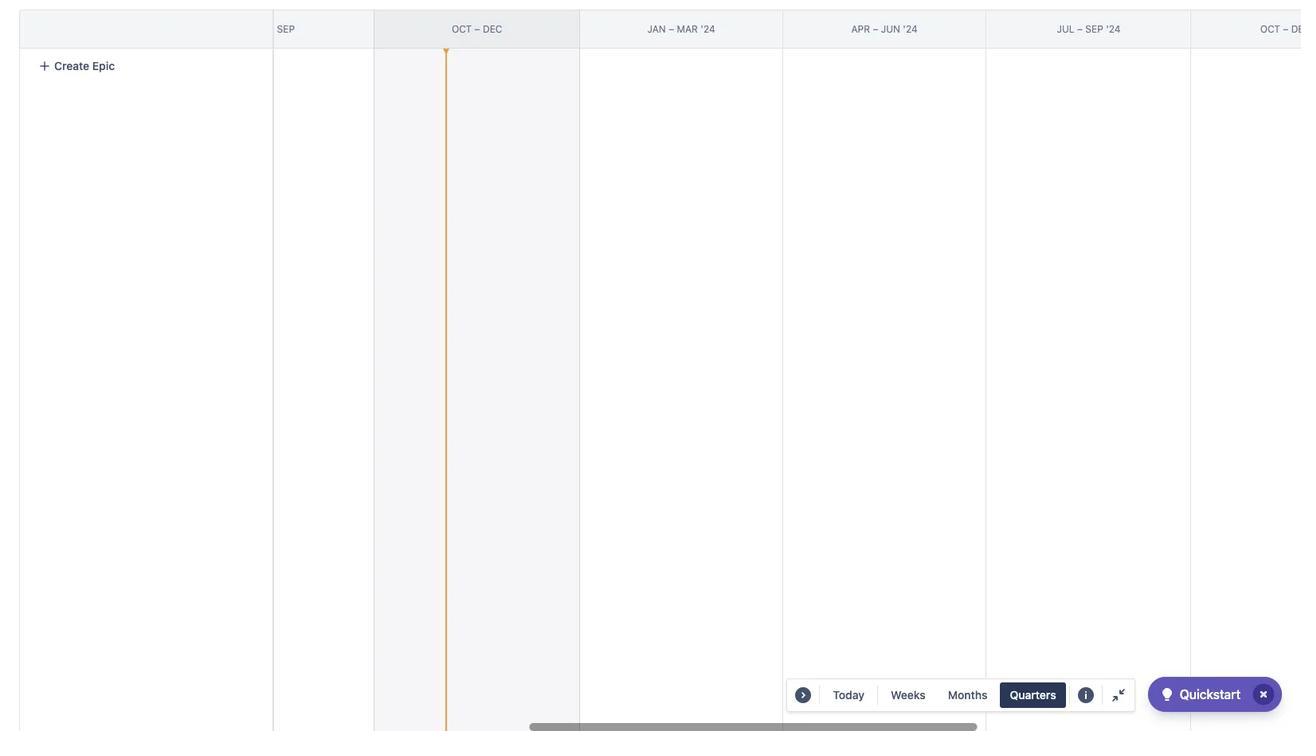Task type: locate. For each thing, give the bounding box(es) containing it.
1 horizontal spatial '24
[[903, 23, 918, 35]]

row
[[20, 10, 273, 49]]

7 – from the left
[[1284, 23, 1289, 35]]

0 horizontal spatial '24
[[701, 23, 716, 35]]

– for jul – sep '24
[[1078, 23, 1083, 35]]

1 horizontal spatial apr
[[852, 23, 871, 35]]

3 '24 from the left
[[1107, 23, 1121, 35]]

2 jul from the left
[[1057, 23, 1075, 35]]

– for oct – de
[[1284, 23, 1289, 35]]

1 horizontal spatial jun
[[881, 23, 901, 35]]

2 jun from the left
[[881, 23, 901, 35]]

'24 for apr – jun '24
[[903, 23, 918, 35]]

'24 for jan – mar '24
[[701, 23, 716, 35]]

6 – from the left
[[1078, 23, 1083, 35]]

0 horizontal spatial sep
[[277, 23, 295, 35]]

jun
[[73, 23, 92, 35], [881, 23, 901, 35]]

oct left the 'dec'
[[452, 23, 472, 35]]

1 sep from the left
[[277, 23, 295, 35]]

sep for jul – sep
[[277, 23, 295, 35]]

0 horizontal spatial oct
[[452, 23, 472, 35]]

jan – mar '24
[[648, 23, 716, 35]]

1 horizontal spatial sep
[[1086, 23, 1104, 35]]

0 horizontal spatial apr
[[43, 23, 62, 35]]

apr for apr – jun '24
[[852, 23, 871, 35]]

sep
[[277, 23, 295, 35], [1086, 23, 1104, 35]]

2 sep from the left
[[1086, 23, 1104, 35]]

mar
[[677, 23, 698, 35]]

oct for oct – dec
[[452, 23, 472, 35]]

months
[[948, 689, 988, 702]]

oct
[[452, 23, 472, 35], [1261, 23, 1281, 35]]

dec
[[483, 23, 503, 35]]

1 oct from the left
[[452, 23, 472, 35]]

row group inside create epic grid
[[19, 10, 273, 49]]

today button
[[824, 683, 875, 709]]

2 oct from the left
[[1261, 23, 1281, 35]]

oct – dec
[[452, 23, 503, 35]]

3 – from the left
[[475, 23, 480, 35]]

oct for oct – de
[[1261, 23, 1281, 35]]

1 horizontal spatial jul
[[1057, 23, 1075, 35]]

1 jun from the left
[[73, 23, 92, 35]]

1 '24 from the left
[[701, 23, 716, 35]]

row group
[[19, 10, 273, 49]]

5 – from the left
[[873, 23, 879, 35]]

2 horizontal spatial '24
[[1107, 23, 1121, 35]]

– for apr – jun '24
[[873, 23, 879, 35]]

1 – from the left
[[64, 23, 70, 35]]

jul for jul – sep
[[249, 23, 266, 35]]

– for apr – jun
[[64, 23, 70, 35]]

apr
[[43, 23, 62, 35], [852, 23, 871, 35]]

2 '24 from the left
[[903, 23, 918, 35]]

4 – from the left
[[669, 23, 675, 35]]

2 apr from the left
[[852, 23, 871, 35]]

check image
[[1158, 686, 1177, 705]]

jan
[[648, 23, 666, 35]]

weeks
[[891, 689, 926, 702]]

1 horizontal spatial oct
[[1261, 23, 1281, 35]]

1 apr from the left
[[43, 23, 62, 35]]

epic
[[92, 59, 115, 73]]

2 – from the left
[[269, 23, 274, 35]]

0 horizontal spatial jul
[[249, 23, 266, 35]]

'24
[[701, 23, 716, 35], [903, 23, 918, 35], [1107, 23, 1121, 35]]

create epic
[[54, 59, 115, 73]]

apr – jun '24
[[852, 23, 918, 35]]

exit full screen image
[[1109, 686, 1128, 705]]

jun for apr – jun
[[73, 23, 92, 35]]

jul – sep
[[249, 23, 295, 35]]

create epic button
[[29, 52, 263, 81]]

jul for jul – sep '24
[[1057, 23, 1075, 35]]

quarters
[[1010, 689, 1057, 702]]

oct – de
[[1261, 23, 1302, 35]]

1 jul from the left
[[249, 23, 266, 35]]

oct left de
[[1261, 23, 1281, 35]]

jul
[[249, 23, 266, 35], [1057, 23, 1075, 35]]

–
[[64, 23, 70, 35], [269, 23, 274, 35], [475, 23, 480, 35], [669, 23, 675, 35], [873, 23, 879, 35], [1078, 23, 1083, 35], [1284, 23, 1289, 35]]

months button
[[939, 683, 998, 709]]

sep for jul – sep '24
[[1086, 23, 1104, 35]]

quarters button
[[1001, 683, 1066, 709]]

0 horizontal spatial jun
[[73, 23, 92, 35]]



Task type: vqa. For each thing, say whether or not it's contained in the screenshot.
/
no



Task type: describe. For each thing, give the bounding box(es) containing it.
weeks button
[[882, 683, 936, 709]]

dismiss quickstart image
[[1252, 682, 1277, 708]]

create
[[54, 59, 89, 73]]

quickstart button
[[1148, 678, 1283, 713]]

apr for apr – jun
[[43, 23, 62, 35]]

quickstart
[[1180, 688, 1241, 702]]

– for jan – mar '24
[[669, 23, 675, 35]]

'24 for jul – sep '24
[[1107, 23, 1121, 35]]

jun for apr – jun '24
[[881, 23, 901, 35]]

– for jul – sep
[[269, 23, 274, 35]]

create epic grid
[[0, 10, 1302, 732]]

today
[[833, 689, 865, 702]]

apr – jun
[[43, 23, 92, 35]]

row inside row group
[[20, 10, 273, 49]]

legend image
[[1077, 686, 1096, 705]]

jul – sep '24
[[1057, 23, 1121, 35]]

de
[[1292, 23, 1302, 35]]

– for oct – dec
[[475, 23, 480, 35]]



